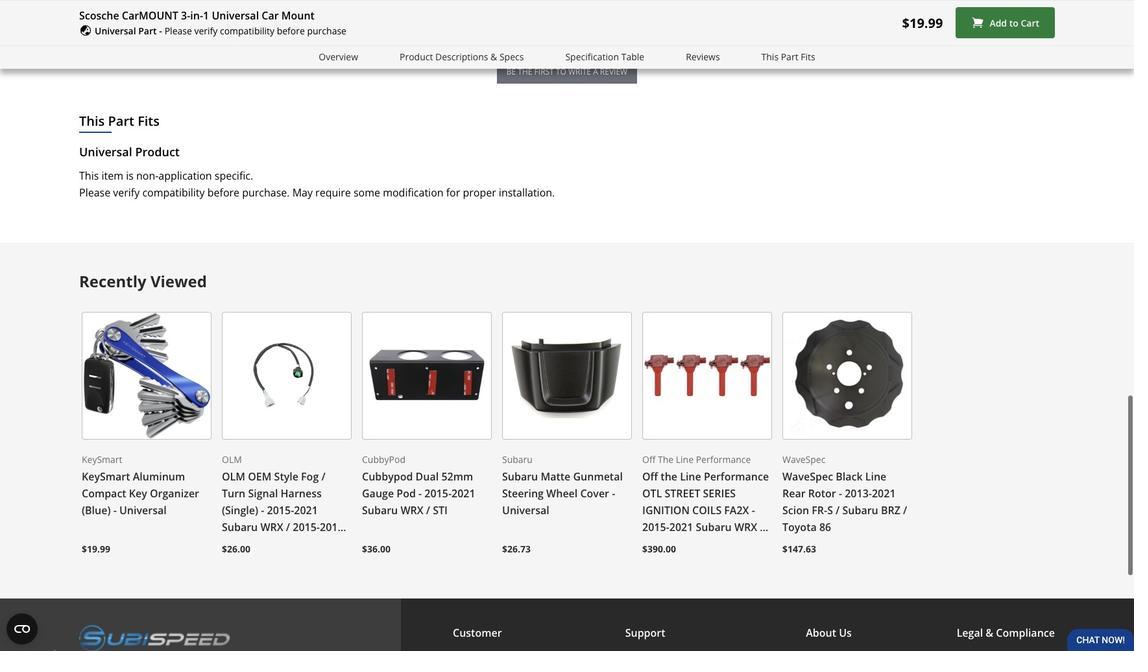 Task type: vqa. For each thing, say whether or not it's contained in the screenshot.


Task type: describe. For each thing, give the bounding box(es) containing it.
universal part - please verify compatibility before purchase
[[95, 25, 347, 37]]

cover
[[581, 487, 610, 501]]

1 star image from the left
[[544, 33, 558, 47]]

write
[[569, 66, 591, 77]]

universal inside subaru subaru matte gunmetal steering wheel cover - universal
[[502, 504, 550, 518]]

0 horizontal spatial line
[[676, 454, 694, 466]]

86
[[820, 521, 832, 535]]

2021 for 52mm
[[452, 487, 476, 501]]

descriptions
[[436, 50, 488, 63]]

pod
[[397, 487, 416, 501]]

cubbypod cubbypod dual 52mm gauge pod - 2015-2021 subaru wrx / sti
[[362, 454, 476, 518]]

olm olm oem style fog / turn signal harness (single) - 2015-2021 subaru wrx / 2015-2017 sti
[[222, 454, 344, 552]]

signal
[[248, 487, 278, 501]]

3-
[[181, 8, 190, 23]]

be
[[507, 66, 516, 77]]

recently
[[79, 270, 147, 292]]

mount
[[282, 8, 315, 23]]

a
[[593, 66, 598, 77]]

universal inside keysmart keysmart aluminum compact key organizer (blue) - universal
[[119, 504, 167, 518]]

$36.00
[[362, 544, 391, 556]]

purchase.
[[242, 185, 290, 200]]

car
[[262, 8, 279, 23]]

rotor
[[809, 487, 837, 501]]

toyota
[[783, 521, 817, 535]]

sub34342va030 subaru matte gunmetal steering wheel cover - 15+ wrx / 15+ sti, image
[[502, 312, 632, 440]]

legal & compliance
[[957, 627, 1056, 641]]

reviews
[[686, 50, 720, 63]]

2021 for line
[[872, 487, 896, 501]]

/ right s
[[836, 504, 840, 518]]

2017
[[320, 521, 344, 535]]

off the line performance
[[643, 454, 751, 466]]

cart
[[1021, 17, 1040, 29]]

reviews link
[[686, 50, 720, 65]]

subispeed logo image
[[79, 625, 231, 652]]

specification
[[566, 50, 619, 63]]

is
[[126, 169, 134, 183]]

0 horizontal spatial part
[[108, 112, 134, 130]]

wavespec wavespec black line rear rotor - 2013-2021 scion fr-s / subaru brz / toyota 86
[[783, 454, 908, 535]]

purchase
[[307, 25, 347, 37]]

sti inside cubbypod cubbypod dual 52mm gauge pod - 2015-2021 subaru wrx / sti
[[433, 504, 448, 518]]

some
[[354, 185, 380, 200]]

$26.73
[[502, 544, 531, 556]]

the
[[518, 66, 533, 77]]

scosche carmount 3-in-1 universal car mount
[[79, 8, 315, 23]]

overview link
[[319, 50, 358, 65]]

0 vertical spatial before
[[277, 25, 305, 37]]

us
[[839, 627, 852, 641]]

$147.63
[[783, 544, 817, 556]]

1 horizontal spatial verify
[[194, 25, 218, 37]]

to inside button
[[556, 66, 567, 77]]

1 horizontal spatial this part fits
[[762, 50, 816, 63]]

/ down 'harness'
[[286, 521, 290, 535]]

style
[[274, 470, 299, 485]]

about us
[[806, 627, 852, 641]]

this item is non-application specific. please verify compatibility before purchase. may require some modification for proper installation.
[[79, 169, 555, 200]]

scion
[[783, 504, 810, 518]]

this inside 'link'
[[762, 50, 779, 63]]

compatibility inside this item is non-application specific. please verify compatibility before purchase. may require some modification for proper installation.
[[142, 185, 205, 200]]

olmolm-84981va010 olm oem style fog / turn signal harness - 2015-2021 subaru wrx / 2015-2017 sti, image
[[222, 312, 352, 440]]

verify inside this item is non-application specific. please verify compatibility before purchase. may require some modification for proper installation.
[[113, 185, 140, 200]]

(blue)
[[82, 504, 111, 518]]

recently viewed
[[79, 270, 207, 292]]

/ right fog
[[322, 470, 326, 485]]

1 star image from the left
[[527, 33, 541, 47]]

performance
[[696, 454, 751, 466]]

subaru inside olm olm oem style fog / turn signal harness (single) - 2015-2021 subaru wrx / 2015-2017 sti
[[222, 521, 258, 535]]

be the first to write a review button
[[497, 60, 638, 84]]

aluminum
[[133, 470, 185, 485]]

cubcp025200w 15-20 wrx & sti cubbypod dual 52mm gauge pod, image
[[362, 312, 492, 440]]

fog
[[301, 470, 319, 485]]

brz
[[882, 504, 901, 518]]

wrx inside olm olm oem style fog / turn signal harness (single) - 2015-2021 subaru wrx / 2015-2017 sti
[[261, 521, 284, 535]]

2015- inside cubbypod cubbypod dual 52mm gauge pod - 2015-2021 subaru wrx / sti
[[425, 487, 452, 501]]

customer
[[453, 627, 502, 641]]

/ inside cubbypod cubbypod dual 52mm gauge pod - 2015-2021 subaru wrx / sti
[[426, 504, 430, 518]]

about
[[806, 627, 837, 641]]

3 star image from the left
[[577, 33, 591, 47]]

off
[[643, 454, 656, 466]]

modification
[[383, 185, 444, 200]]

gauge
[[362, 487, 394, 501]]

add to cart
[[990, 17, 1040, 29]]

may
[[293, 185, 313, 200]]

1 keysmart from the top
[[82, 454, 122, 466]]

- inside cubbypod cubbypod dual 52mm gauge pod - 2015-2021 subaru wrx / sti
[[419, 487, 422, 501]]

the
[[658, 454, 674, 466]]

subaru subaru matte gunmetal steering wheel cover - universal
[[502, 454, 623, 518]]

universal product
[[79, 144, 180, 160]]

matte
[[541, 470, 571, 485]]

compact
[[82, 487, 126, 501]]

1 vertical spatial 2015-
[[267, 504, 294, 518]]

support
[[626, 627, 666, 641]]

product descriptions & specs link
[[400, 50, 524, 65]]

proper
[[463, 185, 496, 200]]

overview
[[319, 50, 358, 63]]

installation.
[[499, 185, 555, 200]]

non-
[[136, 169, 159, 183]]

2 vertical spatial 2015-
[[293, 521, 320, 535]]

item
[[102, 169, 123, 183]]

add to cart button
[[956, 7, 1056, 39]]

sti inside olm olm oem style fog / turn signal harness (single) - 2015-2021 subaru wrx / 2015-2017 sti
[[222, 538, 237, 552]]

- inside wavespec wavespec black line rear rotor - 2013-2021 scion fr-s / subaru brz / toyota 86
[[839, 487, 843, 501]]

harness
[[281, 487, 322, 501]]

open widget image
[[6, 614, 38, 645]]

1 vertical spatial $19.99
[[82, 544, 110, 556]]

fits inside 'link'
[[801, 50, 816, 63]]

/ right brz
[[904, 504, 908, 518]]

- inside olm olm oem style fog / turn signal harness (single) - 2015-2021 subaru wrx / 2015-2017 sti
[[261, 504, 264, 518]]

2013-
[[845, 487, 872, 501]]

be the first to write a review
[[507, 66, 628, 77]]

0 vertical spatial $19.99
[[903, 14, 943, 32]]



Task type: locate. For each thing, give the bounding box(es) containing it.
0 horizontal spatial $19.99
[[82, 544, 110, 556]]

1 vertical spatial verify
[[113, 185, 140, 200]]

for
[[446, 185, 460, 200]]

0 horizontal spatial fits
[[138, 112, 160, 130]]

0 horizontal spatial product
[[135, 144, 180, 160]]

s
[[828, 504, 834, 518]]

1 vertical spatial wrx
[[261, 521, 284, 535]]

/
[[322, 470, 326, 485], [426, 504, 430, 518], [836, 504, 840, 518], [904, 504, 908, 518], [286, 521, 290, 535]]

1 vertical spatial before
[[208, 185, 240, 200]]

/ down "dual"
[[426, 504, 430, 518]]

to right add
[[1010, 17, 1019, 29]]

1 horizontal spatial sti
[[433, 504, 448, 518]]

black
[[836, 470, 863, 485]]

legal
[[957, 627, 984, 641]]

please down 'item' on the top
[[79, 185, 110, 200]]

otlssfa2x-4 off the line performance otl street series ignition coils fa2x - 2015-2020 subaru wrx / 2013-2020 frs / brz / 86, image
[[643, 312, 773, 440]]

$390.00
[[643, 544, 676, 556]]

table
[[622, 50, 645, 63]]

2021 up brz
[[872, 487, 896, 501]]

please inside this item is non-application specific. please verify compatibility before purchase. may require some modification for proper installation.
[[79, 185, 110, 200]]

- right '(blue)' in the bottom left of the page
[[113, 504, 117, 518]]

2 horizontal spatial star image
[[577, 33, 591, 47]]

- down carmount
[[159, 25, 162, 37]]

wrx inside cubbypod cubbypod dual 52mm gauge pod - 2015-2021 subaru wrx / sti
[[401, 504, 424, 518]]

before inside this item is non-application specific. please verify compatibility before purchase. may require some modification for proper installation.
[[208, 185, 240, 200]]

2015- down "dual"
[[425, 487, 452, 501]]

2021 inside cubbypod cubbypod dual 52mm gauge pod - 2015-2021 subaru wrx / sti
[[452, 487, 476, 501]]

1 horizontal spatial wrx
[[401, 504, 424, 518]]

organizer
[[150, 487, 199, 501]]

&
[[491, 50, 497, 63], [986, 627, 994, 641]]

1 horizontal spatial star image
[[594, 33, 608, 47]]

- down signal
[[261, 504, 264, 518]]

2015-
[[425, 487, 452, 501], [267, 504, 294, 518], [293, 521, 320, 535]]

1 vertical spatial wavespec
[[783, 470, 834, 485]]

olm
[[222, 454, 242, 466], [222, 470, 245, 485]]

0 vertical spatial fits
[[801, 50, 816, 63]]

0 horizontal spatial this part fits
[[79, 112, 160, 130]]

steering
[[502, 487, 544, 501]]

product left descriptions
[[400, 50, 433, 63]]

0 vertical spatial wavespec
[[783, 454, 826, 466]]

wrx
[[401, 504, 424, 518], [261, 521, 284, 535]]

product descriptions & specs
[[400, 50, 524, 63]]

0 horizontal spatial to
[[556, 66, 567, 77]]

0 horizontal spatial wrx
[[261, 521, 284, 535]]

0 vertical spatial this
[[762, 50, 779, 63]]

2015- down 'harness'
[[293, 521, 320, 535]]

universal
[[212, 8, 259, 23], [95, 25, 136, 37], [79, 144, 132, 160], [119, 504, 167, 518], [502, 504, 550, 518]]

to inside button
[[1010, 17, 1019, 29]]

1 horizontal spatial line
[[866, 470, 887, 485]]

to
[[1010, 17, 1019, 29], [556, 66, 567, 77]]

keyks019r-blue   -   keysmart aluminum compact key organizer-blue, image
[[82, 312, 212, 440]]

1 vertical spatial line
[[866, 470, 887, 485]]

before
[[277, 25, 305, 37], [208, 185, 240, 200]]

line
[[676, 454, 694, 466], [866, 470, 887, 485]]

please down 3-
[[165, 25, 192, 37]]

product up non- on the left top of the page
[[135, 144, 180, 160]]

universal up 'item' on the top
[[79, 144, 132, 160]]

universal up universal part - please verify compatibility before purchase
[[212, 8, 259, 23]]

this
[[762, 50, 779, 63], [79, 112, 105, 130], [79, 169, 99, 183]]

compatibility
[[220, 25, 275, 37], [142, 185, 205, 200]]

1 vertical spatial keysmart
[[82, 470, 130, 485]]

52mm
[[442, 470, 473, 485]]

oem
[[248, 470, 272, 485]]

0 horizontal spatial please
[[79, 185, 110, 200]]

0 vertical spatial wrx
[[401, 504, 424, 518]]

- left 2013-
[[839, 487, 843, 501]]

1 horizontal spatial before
[[277, 25, 305, 37]]

2 vertical spatial this
[[79, 169, 99, 183]]

viewed
[[151, 270, 207, 292]]

to right first
[[556, 66, 567, 77]]

2 star image from the left
[[594, 33, 608, 47]]

compliance
[[997, 627, 1056, 641]]

1 horizontal spatial fits
[[801, 50, 816, 63]]

0 horizontal spatial compatibility
[[142, 185, 205, 200]]

0 horizontal spatial before
[[208, 185, 240, 200]]

universal down the scosche
[[95, 25, 136, 37]]

0 horizontal spatial &
[[491, 50, 497, 63]]

- right cover
[[612, 487, 616, 501]]

0 vertical spatial keysmart
[[82, 454, 122, 466]]

cubbypod
[[362, 470, 413, 485]]

part
[[138, 25, 157, 37], [781, 50, 799, 63], [108, 112, 134, 130]]

2 star image from the left
[[560, 33, 575, 47]]

sti down "dual"
[[433, 504, 448, 518]]

0 horizontal spatial verify
[[113, 185, 140, 200]]

-
[[159, 25, 162, 37], [419, 487, 422, 501], [612, 487, 616, 501], [839, 487, 843, 501], [113, 504, 117, 518], [261, 504, 264, 518]]

universal down key
[[119, 504, 167, 518]]

subaru inside cubbypod cubbypod dual 52mm gauge pod - 2015-2021 subaru wrx / sti
[[362, 504, 398, 518]]

0 vertical spatial compatibility
[[220, 25, 275, 37]]

carmount
[[122, 8, 178, 23]]

1 horizontal spatial &
[[986, 627, 994, 641]]

subaru inside wavespec wavespec black line rear rotor - 2013-2021 scion fr-s / subaru brz / toyota 86
[[843, 504, 879, 518]]

2021 down 'harness'
[[294, 504, 318, 518]]

0 vertical spatial verify
[[194, 25, 218, 37]]

compatibility down car
[[220, 25, 275, 37]]

2 horizontal spatial part
[[781, 50, 799, 63]]

1 horizontal spatial $19.99
[[903, 14, 943, 32]]

1 vertical spatial this
[[79, 112, 105, 130]]

0 vertical spatial line
[[676, 454, 694, 466]]

0 vertical spatial product
[[400, 50, 433, 63]]

1 vertical spatial part
[[781, 50, 799, 63]]

1 horizontal spatial star image
[[560, 33, 575, 47]]

& left specs
[[491, 50, 497, 63]]

1 vertical spatial this part fits
[[79, 112, 160, 130]]

this part fits link
[[762, 50, 816, 65]]

subaru
[[502, 454, 533, 466], [502, 470, 538, 485], [362, 504, 398, 518], [843, 504, 879, 518], [222, 521, 258, 535]]

0 vertical spatial to
[[1010, 17, 1019, 29]]

star image
[[527, 33, 541, 47], [594, 33, 608, 47]]

2 wavespec from the top
[[783, 470, 834, 485]]

fr-
[[812, 504, 828, 518]]

rear
[[783, 487, 806, 501]]

2021 inside wavespec wavespec black line rear rotor - 2013-2021 scion fr-s / subaru brz / toyota 86
[[872, 487, 896, 501]]

fits
[[801, 50, 816, 63], [138, 112, 160, 130]]

product
[[400, 50, 433, 63], [135, 144, 180, 160]]

wrx down signal
[[261, 521, 284, 535]]

2 vertical spatial part
[[108, 112, 134, 130]]

2021
[[452, 487, 476, 501], [872, 487, 896, 501], [294, 504, 318, 518]]

$26.00
[[222, 544, 251, 556]]

0 horizontal spatial star image
[[544, 33, 558, 47]]

1 horizontal spatial 2021
[[452, 487, 476, 501]]

gunmetal
[[574, 470, 623, 485]]

0 vertical spatial sti
[[433, 504, 448, 518]]

1 vertical spatial &
[[986, 627, 994, 641]]

scosche
[[79, 8, 119, 23]]

sti down (single)
[[222, 538, 237, 552]]

verify
[[194, 25, 218, 37], [113, 185, 140, 200]]

wrx down the pod
[[401, 504, 424, 518]]

please
[[165, 25, 192, 37], [79, 185, 110, 200]]

sti
[[433, 504, 448, 518], [222, 538, 237, 552]]

0 vertical spatial &
[[491, 50, 497, 63]]

- right the pod
[[419, 487, 422, 501]]

this inside this item is non-application specific. please verify compatibility before purchase. may require some modification for proper installation.
[[79, 169, 99, 183]]

1 horizontal spatial product
[[400, 50, 433, 63]]

require
[[316, 185, 351, 200]]

- inside keysmart keysmart aluminum compact key organizer (blue) - universal
[[113, 504, 117, 518]]

1 vertical spatial please
[[79, 185, 110, 200]]

star image up the
[[527, 33, 541, 47]]

line up 2013-
[[866, 470, 887, 485]]

0 vertical spatial 2015-
[[425, 487, 452, 501]]

verify down 1
[[194, 25, 218, 37]]

specs
[[500, 50, 524, 63]]

0 vertical spatial please
[[165, 25, 192, 37]]

part inside this part fits 'link'
[[781, 50, 799, 63]]

- inside subaru subaru matte gunmetal steering wheel cover - universal
[[612, 487, 616, 501]]

verify down is
[[113, 185, 140, 200]]

1 horizontal spatial please
[[165, 25, 192, 37]]

(single)
[[222, 504, 258, 518]]

1 horizontal spatial part
[[138, 25, 157, 37]]

1 horizontal spatial compatibility
[[220, 25, 275, 37]]

0 horizontal spatial star image
[[527, 33, 541, 47]]

1 vertical spatial olm
[[222, 470, 245, 485]]

1 olm from the top
[[222, 454, 242, 466]]

dual
[[416, 470, 439, 485]]

wheel
[[547, 487, 578, 501]]

1 horizontal spatial to
[[1010, 17, 1019, 29]]

0 horizontal spatial sti
[[222, 538, 237, 552]]

0 vertical spatial part
[[138, 25, 157, 37]]

& right the legal
[[986, 627, 994, 641]]

before down specific.
[[208, 185, 240, 200]]

before down mount
[[277, 25, 305, 37]]

2 olm from the top
[[222, 470, 245, 485]]

key
[[129, 487, 147, 501]]

universal down steering
[[502, 504, 550, 518]]

1 vertical spatial sti
[[222, 538, 237, 552]]

1 vertical spatial compatibility
[[142, 185, 205, 200]]

1 wavespec from the top
[[783, 454, 826, 466]]

cubbypod
[[362, 454, 406, 466]]

wavespec
[[783, 454, 826, 466], [783, 470, 834, 485]]

wavsub031bl wavespec black line rear rotor - 2013+ ft86, image
[[783, 312, 913, 440]]

2015- down signal
[[267, 504, 294, 518]]

compatibility down application
[[142, 185, 205, 200]]

first
[[535, 66, 554, 77]]

turn
[[222, 487, 246, 501]]

star image up the specification table
[[594, 33, 608, 47]]

line right 'the'
[[676, 454, 694, 466]]

2021 down 52mm
[[452, 487, 476, 501]]

1
[[203, 8, 209, 23]]

1 vertical spatial to
[[556, 66, 567, 77]]

in-
[[190, 8, 203, 23]]

1 vertical spatial fits
[[138, 112, 160, 130]]

0 vertical spatial olm
[[222, 454, 242, 466]]

star image
[[544, 33, 558, 47], [560, 33, 575, 47], [577, 33, 591, 47]]

application
[[159, 169, 212, 183]]

review
[[600, 66, 628, 77]]

specific.
[[215, 169, 253, 183]]

0 vertical spatial this part fits
[[762, 50, 816, 63]]

2 horizontal spatial 2021
[[872, 487, 896, 501]]

specification table link
[[566, 50, 645, 65]]

2 keysmart from the top
[[82, 470, 130, 485]]

2021 inside olm olm oem style fog / turn signal harness (single) - 2015-2021 subaru wrx / 2015-2017 sti
[[294, 504, 318, 518]]

0 horizontal spatial 2021
[[294, 504, 318, 518]]

1 vertical spatial product
[[135, 144, 180, 160]]

line inside wavespec wavespec black line rear rotor - 2013-2021 scion fr-s / subaru brz / toyota 86
[[866, 470, 887, 485]]

keysmart keysmart aluminum compact key organizer (blue) - universal
[[82, 454, 199, 518]]



